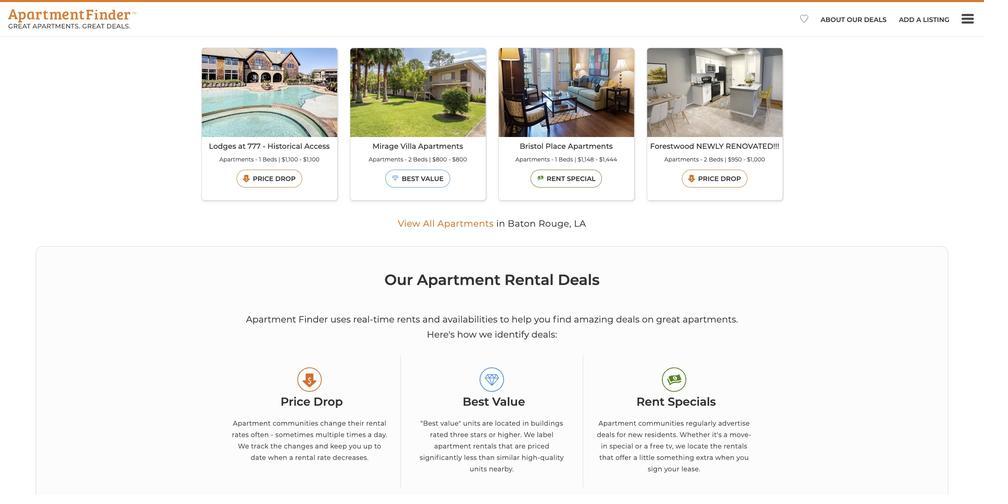 Task type: locate. For each thing, give the bounding box(es) containing it.
1 2 from the left
[[409, 156, 412, 163]]

1 horizontal spatial we
[[676, 443, 686, 451]]

1 horizontal spatial our
[[847, 16, 863, 24]]

we up priced
[[524, 431, 535, 439]]

0 vertical spatial we
[[479, 329, 493, 340]]

you inside apartment communities regularly advertise deals for new residents. whether it's a move- in special or a free tv, we locate the rentals that offer a little something extra when you sign your lease.
[[737, 454, 749, 462]]

beds for at
[[263, 156, 277, 163]]

2 down newly
[[704, 156, 708, 163]]

1 beds from the left
[[263, 156, 277, 163]]

deals left on
[[616, 314, 640, 325]]

rent for rent special
[[547, 175, 565, 183]]

1 horizontal spatial or
[[636, 443, 643, 451]]

best
[[402, 175, 419, 183], [463, 395, 489, 409]]

1 horizontal spatial $800
[[452, 156, 467, 163]]

| down "mirage villa apartments"
[[429, 156, 431, 163]]

are up stars at the bottom of the page
[[483, 420, 493, 428]]

1 horizontal spatial best value
[[463, 395, 525, 409]]

bristol
[[520, 142, 544, 151]]

0 vertical spatial or
[[489, 431, 496, 439]]

2 horizontal spatial in
[[601, 443, 608, 451]]

to right up
[[375, 443, 382, 451]]

it's
[[713, 431, 722, 439]]

rentals
[[473, 443, 497, 451], [724, 443, 748, 451]]

1 vertical spatial our
[[385, 271, 413, 289]]

or inside "best value" units are located in buildings rated three stars or higher. we label apartment rentals that are priced significantly less than similar high-quality units nearby.
[[489, 431, 496, 439]]

1 vertical spatial rental
[[295, 454, 316, 462]]

value
[[421, 175, 444, 183], [493, 395, 525, 409]]

2 rentals from the left
[[724, 443, 748, 451]]

or down new
[[636, 443, 643, 451]]

apartment inside apartment communities change their rental rates often - sometimes multiple times a day. we track the changes and keep you up to date when a rental rate decreases.
[[233, 420, 271, 428]]

best value down apartments - 2 beds | $800 - $800
[[402, 175, 444, 183]]

deals left for
[[597, 431, 615, 439]]

1 vertical spatial and
[[315, 443, 329, 451]]

beds for newly
[[709, 156, 724, 163]]

1 horizontal spatial rent
[[637, 395, 665, 409]]

2 beds from the left
[[413, 156, 428, 163]]

| down historical
[[279, 156, 280, 163]]

extra
[[697, 454, 714, 462]]

view all apartments link
[[398, 218, 494, 229]]

baton
[[508, 218, 536, 229]]

you inside apartment finder uses real-time rents and availabilities to help you find amazing deals on great apartments. here's how we identify deals:
[[534, 314, 551, 325]]

2 the from the left
[[711, 443, 722, 451]]

0 horizontal spatial drop
[[275, 175, 296, 183]]

apartment communities change their rental rates often - sometimes multiple times a day. we track the changes and keep you up to date when a rental rate decreases.
[[232, 420, 388, 462]]

rent up residents.
[[637, 395, 665, 409]]

all
[[423, 218, 435, 229]]

1 the from the left
[[271, 443, 282, 451]]

in right located
[[523, 420, 529, 428]]

1 vertical spatial are
[[515, 443, 526, 451]]

1 vertical spatial we
[[676, 443, 686, 451]]

we down rates
[[238, 443, 249, 451]]

on
[[642, 314, 654, 325]]

deals inside apartment finder uses real-time rents and availabilities to help you find amazing deals on great apartments. here's how we identify deals:
[[616, 314, 640, 325]]

beds
[[263, 156, 277, 163], [413, 156, 428, 163], [559, 156, 573, 163], [709, 156, 724, 163]]

the right "track"
[[271, 443, 282, 451]]

beds down 'lodges at 777 - historical access'
[[263, 156, 277, 163]]

0 vertical spatial are
[[483, 420, 493, 428]]

communities inside apartment communities change their rental rates often - sometimes multiple times a day. we track the changes and keep you up to date when a rental rate decreases.
[[273, 420, 319, 428]]

0 horizontal spatial rentals
[[473, 443, 497, 451]]

when inside apartment communities change their rental rates often - sometimes multiple times a day. we track the changes and keep you up to date when a rental rate decreases.
[[268, 454, 288, 462]]

that left the offer on the bottom of the page
[[600, 454, 614, 462]]

value up located
[[493, 395, 525, 409]]

price up 'sometimes'
[[281, 395, 311, 409]]

0 horizontal spatial $800
[[433, 156, 447, 163]]

their
[[348, 420, 365, 428]]

drop for 777
[[275, 175, 296, 183]]

to up identify
[[500, 314, 509, 325]]

value down apartments - 2 beds | $800 - $800
[[421, 175, 444, 183]]

- down "mirage villa apartments"
[[449, 156, 451, 163]]

-
[[263, 142, 266, 151], [255, 156, 258, 163], [300, 156, 302, 163], [405, 156, 407, 163], [449, 156, 451, 163], [552, 156, 554, 163], [596, 156, 598, 163], [701, 156, 703, 163], [744, 156, 746, 163], [271, 431, 274, 439]]

1 communities from the left
[[273, 420, 319, 428]]

nearby.
[[489, 466, 514, 473]]

we
[[524, 431, 535, 439], [238, 443, 249, 451]]

1 horizontal spatial you
[[534, 314, 551, 325]]

rental down changes
[[295, 454, 316, 462]]

0 horizontal spatial 2
[[409, 156, 412, 163]]

- down historical
[[300, 156, 302, 163]]

1 horizontal spatial deals
[[616, 314, 640, 325]]

| for newly
[[725, 156, 727, 163]]

1 horizontal spatial value
[[493, 395, 525, 409]]

0 vertical spatial our
[[847, 16, 863, 24]]

0 vertical spatial best
[[402, 175, 419, 183]]

1 rentals from the left
[[473, 443, 497, 451]]

often
[[251, 431, 269, 439]]

a
[[917, 16, 922, 24], [368, 431, 372, 439], [724, 431, 728, 439], [645, 443, 649, 451], [289, 454, 293, 462], [634, 454, 638, 462]]

rouge,
[[539, 218, 572, 229]]

identify
[[495, 329, 529, 340]]

0 vertical spatial we
[[524, 431, 535, 439]]

0 vertical spatial in
[[497, 218, 506, 229]]

1 vertical spatial in
[[523, 420, 529, 428]]

in left baton
[[497, 218, 506, 229]]

priced
[[528, 443, 550, 451]]

0 horizontal spatial or
[[489, 431, 496, 439]]

1 horizontal spatial 2
[[704, 156, 708, 163]]

the
[[271, 443, 282, 451], [711, 443, 722, 451]]

0 vertical spatial you
[[534, 314, 551, 325]]

2 communities from the left
[[639, 420, 684, 428]]

rentals inside apartment communities regularly advertise deals for new residents. whether it's a move- in special or a free tv, we locate the rentals that offer a little something extra when you sign your lease.
[[724, 443, 748, 451]]

and up "here's"
[[423, 314, 440, 325]]

communities up residents.
[[639, 420, 684, 428]]

1 horizontal spatial 1
[[555, 156, 557, 163]]

are down higher. on the bottom right
[[515, 443, 526, 451]]

2 when from the left
[[716, 454, 735, 462]]

1 horizontal spatial we
[[524, 431, 535, 439]]

0 horizontal spatial 1
[[259, 156, 261, 163]]

0 horizontal spatial value
[[421, 175, 444, 183]]

1 horizontal spatial when
[[716, 454, 735, 462]]

that up similar
[[499, 443, 513, 451]]

0 vertical spatial to
[[500, 314, 509, 325]]

1 horizontal spatial in
[[523, 420, 529, 428]]

2 horizontal spatial drop
[[721, 175, 741, 183]]

quality
[[541, 454, 564, 462]]

apartment
[[417, 271, 501, 289], [246, 314, 296, 325], [233, 420, 271, 428], [599, 420, 637, 428]]

drop up change
[[314, 395, 343, 409]]

2 vertical spatial in
[[601, 443, 608, 451]]

1 horizontal spatial drop
[[314, 395, 343, 409]]

- right often in the bottom left of the page
[[271, 431, 274, 439]]

0 horizontal spatial are
[[483, 420, 493, 428]]

rental up day.
[[366, 420, 387, 428]]

0 horizontal spatial we
[[238, 443, 249, 451]]

0 horizontal spatial rent
[[547, 175, 565, 183]]

you inside apartment communities change their rental rates often - sometimes multiple times a day. we track the changes and keep you up to date when a rental rate decreases.
[[349, 443, 362, 451]]

1 | from the left
[[279, 156, 280, 163]]

$1,100 down historical
[[282, 156, 298, 163]]

0 vertical spatial that
[[499, 443, 513, 451]]

2 | from the left
[[429, 156, 431, 163]]

price drop down apartments - 1 beds | $1,100 - $1,100
[[253, 175, 296, 183]]

$1,444
[[600, 156, 618, 163]]

uses
[[331, 314, 351, 325]]

2 1 from the left
[[555, 156, 557, 163]]

0 vertical spatial value
[[421, 175, 444, 183]]

you down times
[[349, 443, 362, 451]]

0 horizontal spatial deals
[[597, 431, 615, 439]]

when right extra
[[716, 454, 735, 462]]

day.
[[374, 431, 388, 439]]

0 horizontal spatial and
[[315, 443, 329, 451]]

rent
[[547, 175, 565, 183], [637, 395, 665, 409]]

1 vertical spatial deals
[[597, 431, 615, 439]]

3 | from the left
[[575, 156, 577, 163]]

up
[[363, 443, 373, 451]]

drop for renovated!!!
[[721, 175, 741, 183]]

rent for rent specials
[[637, 395, 665, 409]]

price drop
[[253, 175, 296, 183], [699, 175, 741, 183], [281, 395, 343, 409]]

0 vertical spatial and
[[423, 314, 440, 325]]

or right stars at the bottom of the page
[[489, 431, 496, 439]]

4 beds from the left
[[709, 156, 724, 163]]

0 horizontal spatial our
[[385, 271, 413, 289]]

0 horizontal spatial $1,100
[[282, 156, 298, 163]]

you down move-
[[737, 454, 749, 462]]

lease.
[[682, 466, 701, 473]]

1 $1,100 from the left
[[282, 156, 298, 163]]

beds down forestwood  newly renovated!!!
[[709, 156, 724, 163]]

that inside apartment communities regularly advertise deals for new residents. whether it's a move- in special or a free tv, we locate the rentals that offer a little something extra when you sign your lease.
[[600, 454, 614, 462]]

units up stars at the bottom of the page
[[463, 420, 481, 428]]

0 horizontal spatial we
[[479, 329, 493, 340]]

0 vertical spatial deals
[[616, 314, 640, 325]]

apartment inside apartment finder uses real-time rents and availabilities to help you find amazing deals on great apartments. here's how we identify deals:
[[246, 314, 296, 325]]

0 horizontal spatial best value
[[402, 175, 444, 183]]

our
[[847, 16, 863, 24], [385, 271, 413, 289]]

photo of bristol place apartments image
[[492, 42, 641, 137]]

0 horizontal spatial the
[[271, 443, 282, 451]]

| left $950
[[725, 156, 727, 163]]

$1,100 down access
[[303, 156, 320, 163]]

units down less
[[470, 466, 487, 473]]

in
[[497, 218, 506, 229], [523, 420, 529, 428], [601, 443, 608, 451]]

1 horizontal spatial and
[[423, 314, 440, 325]]

communities for rent
[[639, 420, 684, 428]]

1
[[259, 156, 261, 163], [555, 156, 557, 163]]

the down it's
[[711, 443, 722, 451]]

0 horizontal spatial when
[[268, 454, 288, 462]]

in left special on the bottom of page
[[601, 443, 608, 451]]

0 horizontal spatial in
[[497, 218, 506, 229]]

apartment for price
[[233, 420, 271, 428]]

1 vertical spatial to
[[375, 443, 382, 451]]

1 horizontal spatial that
[[600, 454, 614, 462]]

date
[[251, 454, 266, 462]]

1 vertical spatial or
[[636, 443, 643, 451]]

- down newly
[[701, 156, 703, 163]]

apartment inside apartment communities regularly advertise deals for new residents. whether it's a move- in special or a free tv, we locate the rentals that offer a little something extra when you sign your lease.
[[599, 420, 637, 428]]

a right add
[[917, 16, 922, 24]]

beds down "mirage villa apartments"
[[413, 156, 428, 163]]

1 vertical spatial that
[[600, 454, 614, 462]]

drop down $950
[[721, 175, 741, 183]]

$800
[[433, 156, 447, 163], [452, 156, 467, 163]]

rentals up than at the bottom of the page
[[473, 443, 497, 451]]

best value up located
[[463, 395, 525, 409]]

|
[[279, 156, 280, 163], [429, 156, 431, 163], [575, 156, 577, 163], [725, 156, 727, 163]]

$950
[[728, 156, 742, 163]]

0 horizontal spatial that
[[499, 443, 513, 451]]

1 down 777
[[259, 156, 261, 163]]

advertise
[[719, 420, 750, 428]]

a left day.
[[368, 431, 372, 439]]

1 horizontal spatial to
[[500, 314, 509, 325]]

2 horizontal spatial price
[[699, 175, 719, 183]]

time
[[374, 314, 395, 325]]

2 horizontal spatial you
[[737, 454, 749, 462]]

1 horizontal spatial best
[[463, 395, 489, 409]]

2 2 from the left
[[704, 156, 708, 163]]

1 vertical spatial rent
[[637, 395, 665, 409]]

we right the tv,
[[676, 443, 686, 451]]

specials
[[668, 395, 716, 409]]

drop down apartments - 1 beds | $1,100 - $1,100
[[275, 175, 296, 183]]

photo of forestwood  newly renovated!!! image
[[641, 25, 790, 137]]

you up deals:
[[534, 314, 551, 325]]

when
[[268, 454, 288, 462], [716, 454, 735, 462]]

apartments
[[418, 142, 463, 151], [568, 142, 613, 151], [219, 156, 254, 163], [369, 156, 403, 163], [516, 156, 550, 163], [665, 156, 699, 163], [438, 218, 494, 229]]

rate
[[317, 454, 331, 462]]

we inside apartment communities change their rental rates often - sometimes multiple times a day. we track the changes and keep you up to date when a rental rate decreases.
[[238, 443, 249, 451]]

and
[[423, 314, 440, 325], [315, 443, 329, 451]]

1 horizontal spatial the
[[711, 443, 722, 451]]

apartments - 1 beds | $1,100 - $1,100
[[219, 156, 320, 163]]

0 horizontal spatial you
[[349, 443, 362, 451]]

"best value" units are located in buildings rated three stars or higher. we label apartment rentals that are priced significantly less than similar high-quality units nearby.
[[420, 420, 564, 473]]

rental
[[366, 420, 387, 428], [295, 454, 316, 462]]

0 horizontal spatial best
[[402, 175, 419, 183]]

deals inside apartment communities regularly advertise deals for new residents. whether it's a move- in special or a free tv, we locate the rentals that offer a little something extra when you sign your lease.
[[597, 431, 615, 439]]

we right how at left bottom
[[479, 329, 493, 340]]

communities inside apartment communities regularly advertise deals for new residents. whether it's a move- in special or a free tv, we locate the rentals that offer a little something extra when you sign your lease.
[[639, 420, 684, 428]]

beds down the bristol place apartments
[[559, 156, 573, 163]]

1 horizontal spatial communities
[[639, 420, 684, 428]]

move-
[[730, 431, 752, 439]]

1 vertical spatial best
[[463, 395, 489, 409]]

price down apartments - 1 beds | $1,100 - $1,100
[[253, 175, 274, 183]]

0 horizontal spatial communities
[[273, 420, 319, 428]]

1 1 from the left
[[259, 156, 261, 163]]

0 vertical spatial rental
[[366, 420, 387, 428]]

1 vertical spatial we
[[238, 443, 249, 451]]

when right date
[[268, 454, 288, 462]]

and up the rate at bottom
[[315, 443, 329, 451]]

times
[[347, 431, 366, 439]]

2 $800 from the left
[[452, 156, 467, 163]]

rentals inside "best value" units are located in buildings rated three stars or higher. we label apartment rentals that are priced significantly less than similar high-quality units nearby.
[[473, 443, 497, 451]]

units
[[463, 420, 481, 428], [470, 466, 487, 473]]

to inside apartment finder uses real-time rents and availabilities to help you find amazing deals on great apartments. here's how we identify deals:
[[500, 314, 509, 325]]

1 when from the left
[[268, 454, 288, 462]]

view all apartments in baton rouge, la
[[398, 218, 587, 229]]

- down place
[[552, 156, 554, 163]]

apartments down forestwood
[[665, 156, 699, 163]]

price drop down apartments - 2 beds | $950 - $1,000
[[699, 175, 741, 183]]

0 horizontal spatial price
[[253, 175, 274, 183]]

best down apartments - 2 beds | $800 - $800
[[402, 175, 419, 183]]

in inside apartment communities regularly advertise deals for new residents. whether it's a move- in special or a free tv, we locate the rentals that offer a little something extra when you sign your lease.
[[601, 443, 608, 451]]

real-
[[353, 314, 374, 325]]

3 beds from the left
[[559, 156, 573, 163]]

rent down apartments - 1 beds | $1,148 - $1,444
[[547, 175, 565, 183]]

communities up 'sometimes'
[[273, 420, 319, 428]]

1 vertical spatial deals
[[558, 271, 600, 289]]

apartments up $1,148
[[568, 142, 613, 151]]

0 vertical spatial rent
[[547, 175, 565, 183]]

1 vertical spatial you
[[349, 443, 362, 451]]

2 down villa
[[409, 156, 412, 163]]

1 horizontal spatial $1,100
[[303, 156, 320, 163]]

apartments.
[[683, 314, 739, 325]]

4 | from the left
[[725, 156, 727, 163]]

1 down place
[[555, 156, 557, 163]]

or
[[489, 431, 496, 439], [636, 443, 643, 451]]

price
[[253, 175, 274, 183], [699, 175, 719, 183], [281, 395, 311, 409]]

best up stars at the bottom of the page
[[463, 395, 489, 409]]

2
[[409, 156, 412, 163], [704, 156, 708, 163]]

1 horizontal spatial deals
[[865, 16, 887, 24]]

photo of mirage villa apartments image
[[344, 38, 493, 137]]

| left $1,148
[[575, 156, 577, 163]]

0 horizontal spatial to
[[375, 443, 382, 451]]

2 vertical spatial you
[[737, 454, 749, 462]]

1 horizontal spatial rentals
[[724, 443, 748, 451]]

0 vertical spatial deals
[[865, 16, 887, 24]]

- inside apartment communities change their rental rates often - sometimes multiple times a day. we track the changes and keep you up to date when a rental rate decreases.
[[271, 431, 274, 439]]

apartment for rent
[[599, 420, 637, 428]]

price down apartments - 2 beds | $950 - $1,000
[[699, 175, 719, 183]]

1 vertical spatial units
[[470, 466, 487, 473]]

best value
[[402, 175, 444, 183], [463, 395, 525, 409]]

we inside "best value" units are located in buildings rated three stars or higher. we label apartment rentals that are priced significantly less than similar high-quality units nearby.
[[524, 431, 535, 439]]

rentals down move-
[[724, 443, 748, 451]]



Task type: describe. For each thing, give the bounding box(es) containing it.
a down changes
[[289, 454, 293, 462]]

apartments up apartments - 2 beds | $800 - $800
[[418, 142, 463, 151]]

stars
[[471, 431, 487, 439]]

located
[[495, 420, 521, 428]]

1 vertical spatial value
[[493, 395, 525, 409]]

apartments - 2 beds | $800 - $800
[[369, 156, 467, 163]]

little
[[640, 454, 655, 462]]

decreases.
[[333, 454, 369, 462]]

apartments down 'bristol'
[[516, 156, 550, 163]]

high-
[[522, 454, 541, 462]]

new
[[628, 431, 643, 439]]

a right it's
[[724, 431, 728, 439]]

significantly
[[420, 454, 462, 462]]

great
[[657, 314, 681, 325]]

and inside apartment finder uses real-time rents and availabilities to help you find amazing deals on great apartments. here's how we identify deals:
[[423, 314, 440, 325]]

lodges
[[209, 142, 236, 151]]

for
[[617, 431, 627, 439]]

something
[[657, 454, 695, 462]]

we inside apartment communities regularly advertise deals for new residents. whether it's a move- in special or a free tv, we locate the rentals that offer a little something extra when you sign your lease.
[[676, 443, 686, 451]]

beds for villa
[[413, 156, 428, 163]]

forestwood
[[651, 142, 695, 151]]

about our deals link
[[815, 14, 893, 25]]

buildings
[[531, 420, 563, 428]]

amazing
[[574, 314, 614, 325]]

2 for newly
[[704, 156, 708, 163]]

| for villa
[[429, 156, 431, 163]]

1 vertical spatial best value
[[463, 395, 525, 409]]

access
[[305, 142, 330, 151]]

1 for apartments
[[555, 156, 557, 163]]

apartment for our
[[246, 314, 296, 325]]

multiple
[[316, 431, 345, 439]]

apartments - 1 beds | $1,148 - $1,444
[[516, 156, 618, 163]]

add a listing link
[[893, 14, 956, 25]]

1 horizontal spatial are
[[515, 443, 526, 451]]

mirage villa apartments
[[373, 142, 463, 151]]

we inside apartment finder uses real-time rents and availabilities to help you find amazing deals on great apartments. here's how we identify deals:
[[479, 329, 493, 340]]

how
[[457, 329, 477, 340]]

about our deals
[[821, 16, 887, 24]]

a left little
[[634, 454, 638, 462]]

rents
[[397, 314, 420, 325]]

2 $1,100 from the left
[[303, 156, 320, 163]]

when inside apartment communities regularly advertise deals for new residents. whether it's a move- in special or a free tv, we locate the rentals that offer a little something extra when you sign your lease.
[[716, 454, 735, 462]]

0 vertical spatial best value
[[402, 175, 444, 183]]

less
[[464, 454, 477, 462]]

0 vertical spatial units
[[463, 420, 481, 428]]

- down 777
[[255, 156, 258, 163]]

higher.
[[498, 431, 522, 439]]

locate
[[688, 443, 709, 451]]

our inside about our deals link
[[847, 16, 863, 24]]

to inside apartment communities change their rental rates often - sometimes multiple times a day. we track the changes and keep you up to date when a rental rate decreases.
[[375, 443, 382, 451]]

whether
[[680, 431, 711, 439]]

rated
[[430, 431, 449, 439]]

our apartment rental deals
[[385, 271, 600, 289]]

price for 777
[[253, 175, 274, 183]]

price drop for renovated!!!
[[699, 175, 741, 183]]

beds for place
[[559, 156, 573, 163]]

special
[[567, 175, 596, 183]]

0 horizontal spatial rental
[[295, 454, 316, 462]]

- right 777
[[263, 142, 266, 151]]

and inside apartment communities change their rental rates often - sometimes multiple times a day. we track the changes and keep you up to date when a rental rate decreases.
[[315, 443, 329, 451]]

three
[[450, 431, 469, 439]]

price drop for 777
[[253, 175, 296, 183]]

rent special
[[547, 175, 596, 183]]

a left free
[[645, 443, 649, 451]]

track
[[251, 443, 269, 451]]

villa
[[401, 142, 416, 151]]

| for place
[[575, 156, 577, 163]]

in inside "best value" units are located in buildings rated three stars or higher. we label apartment rentals that are priced significantly less than similar high-quality units nearby.
[[523, 420, 529, 428]]

rates
[[232, 431, 249, 439]]

forestwood  newly renovated!!!
[[651, 142, 780, 151]]

or inside apartment communities regularly advertise deals for new residents. whether it's a move- in special or a free tv, we locate the rentals that offer a little something extra when you sign your lease.
[[636, 443, 643, 451]]

the inside apartment communities change their rental rates often - sometimes multiple times a day. we track the changes and keep you up to date when a rental rate decreases.
[[271, 443, 282, 451]]

la
[[574, 218, 587, 229]]

bristol place apartments
[[520, 142, 613, 151]]

1 for 777
[[259, 156, 261, 163]]

changes
[[284, 443, 313, 451]]

renovated!!!
[[726, 142, 780, 151]]

- right $1,148
[[596, 156, 598, 163]]

rental
[[505, 271, 554, 289]]

offer
[[616, 454, 632, 462]]

lodges at 777 - historical access
[[209, 142, 330, 151]]

availabilities
[[443, 314, 498, 325]]

1 $800 from the left
[[433, 156, 447, 163]]

communities for price
[[273, 420, 319, 428]]

tv,
[[666, 443, 674, 451]]

about
[[821, 16, 845, 24]]

historical
[[268, 142, 303, 151]]

residents.
[[645, 431, 678, 439]]

- down villa
[[405, 156, 407, 163]]

sometimes
[[276, 431, 314, 439]]

than
[[479, 454, 495, 462]]

keep
[[330, 443, 347, 451]]

value"
[[441, 420, 461, 428]]

view
[[398, 218, 421, 229]]

1 horizontal spatial rental
[[366, 420, 387, 428]]

here's
[[427, 329, 455, 340]]

deals:
[[532, 329, 557, 340]]

regularly
[[686, 420, 717, 428]]

$1,148
[[578, 156, 594, 163]]

newly
[[697, 142, 724, 151]]

apartment communities regularly advertise deals for new residents. whether it's a move- in special or a free tv, we locate the rentals that offer a little something extra when you sign your lease.
[[597, 420, 752, 473]]

apartments down "at" on the top left
[[219, 156, 254, 163]]

find
[[553, 314, 572, 325]]

free
[[650, 443, 664, 451]]

help
[[512, 314, 532, 325]]

mirage
[[373, 142, 399, 151]]

| for at
[[279, 156, 280, 163]]

price drop up change
[[281, 395, 343, 409]]

777
[[248, 142, 261, 151]]

1 horizontal spatial price
[[281, 395, 311, 409]]

change
[[320, 420, 346, 428]]

listing
[[924, 16, 950, 24]]

place
[[546, 142, 566, 151]]

photo of lodges at 777 - historical access image
[[195, 23, 344, 137]]

apartments right the all
[[438, 218, 494, 229]]

price for renovated!!!
[[699, 175, 719, 183]]

- right $950
[[744, 156, 746, 163]]

0 horizontal spatial deals
[[558, 271, 600, 289]]

that inside "best value" units are located in buildings rated three stars or higher. we label apartment rentals that are priced significantly less than similar high-quality units nearby.
[[499, 443, 513, 451]]

2 for villa
[[409, 156, 412, 163]]

add a listing
[[899, 16, 950, 24]]

apartment
[[434, 443, 472, 451]]

apartment finder uses real-time rents and availabilities to help you find amazing deals on great apartments. here's how we identify deals:
[[246, 314, 739, 340]]

apartments down mirage
[[369, 156, 403, 163]]

"best
[[421, 420, 439, 428]]

finder
[[299, 314, 328, 325]]

the inside apartment communities regularly advertise deals for new residents. whether it's a move- in special or a free tv, we locate the rentals that offer a little something extra when you sign your lease.
[[711, 443, 722, 451]]



Task type: vqa. For each thing, say whether or not it's contained in the screenshot.


